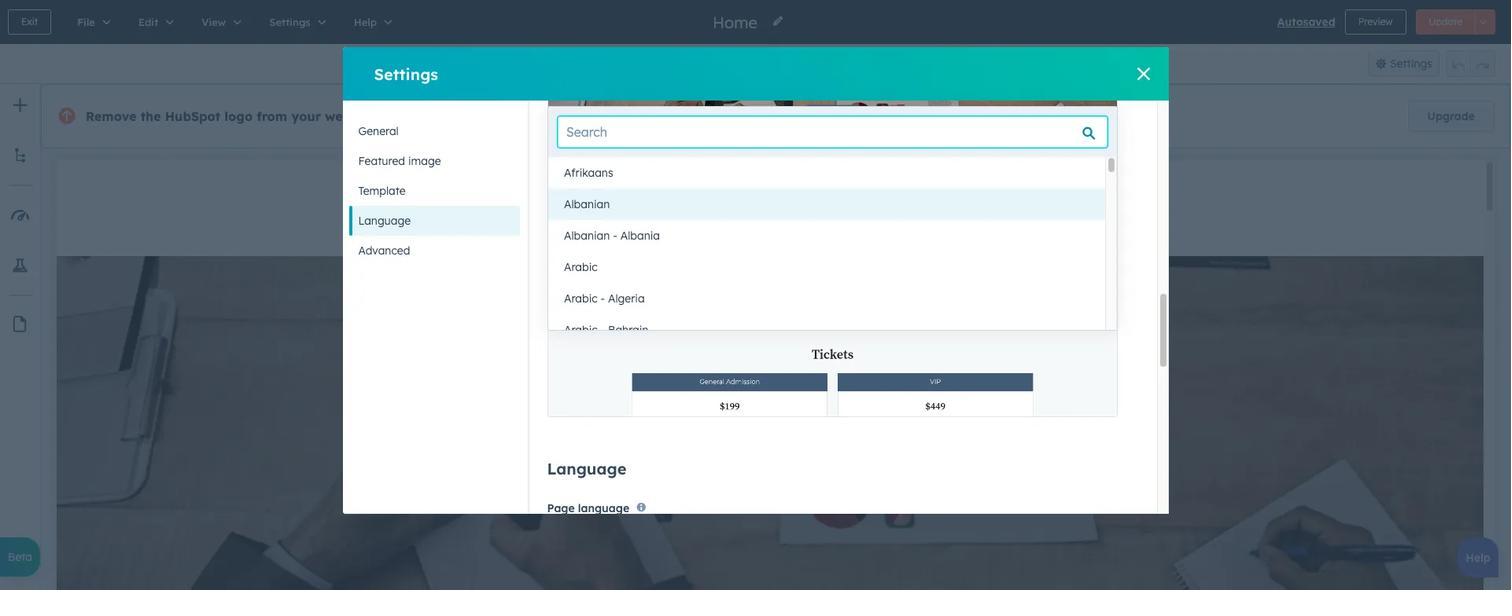 Task type: vqa. For each thing, say whether or not it's contained in the screenshot.
Press to sort. ELEMENT to the right
no



Task type: locate. For each thing, give the bounding box(es) containing it.
close image
[[1137, 68, 1150, 80]]

template button
[[349, 176, 520, 206]]

0 horizontal spatial settings
[[374, 64, 438, 84]]

- inside "button"
[[601, 292, 605, 306]]

1 vertical spatial arabic
[[564, 292, 598, 306]]

upgrade link
[[1408, 101, 1495, 132]]

general
[[358, 124, 399, 138]]

remove the hubspot logo from your website pages.
[[86, 109, 419, 124]]

2 arabic from the top
[[564, 292, 598, 306]]

arabic for arabic - algeria
[[564, 292, 598, 306]]

1 vertical spatial -
[[601, 292, 605, 306]]

hubspot
[[165, 109, 220, 124]]

- left bahrain
[[601, 323, 605, 338]]

dialog
[[343, 0, 1169, 591]]

advanced button
[[349, 236, 520, 266]]

- for algeria
[[601, 292, 605, 306]]

settings up pages.
[[374, 64, 438, 84]]

arabic button
[[548, 252, 1105, 283]]

2 vertical spatial -
[[601, 323, 605, 338]]

albanian for albanian
[[564, 197, 610, 212]]

arabic
[[564, 260, 598, 275], [564, 292, 598, 306], [564, 323, 598, 338]]

language
[[578, 502, 630, 516]]

0 horizontal spatial group
[[721, 50, 783, 77]]

0 vertical spatial language
[[358, 214, 411, 228]]

language up 'page language'
[[547, 460, 627, 479]]

update
[[1429, 16, 1463, 28]]

settings
[[1390, 57, 1433, 71], [374, 64, 438, 84]]

starter.
[[647, 109, 685, 123]]

arabic down arabic - algeria
[[564, 323, 598, 338]]

0 vertical spatial arabic
[[564, 260, 598, 275]]

settings down update button
[[1390, 57, 1433, 71]]

premium
[[470, 109, 517, 123]]

beta
[[8, 551, 32, 565]]

- left 'algeria'
[[601, 292, 605, 306]]

1 vertical spatial language
[[547, 460, 627, 479]]

3 arabic from the top
[[564, 323, 598, 338]]

unlock
[[432, 109, 467, 123]]

1 horizontal spatial language
[[547, 460, 627, 479]]

list box
[[548, 157, 1117, 346]]

- for bahrain
[[601, 323, 605, 338]]

arabic up arabic - bahrain
[[564, 292, 598, 306]]

arabic up arabic - algeria
[[564, 260, 598, 275]]

albanian button
[[548, 189, 1105, 220]]

1 arabic from the top
[[564, 260, 598, 275]]

arabic - bahrain
[[564, 323, 649, 338]]

albania
[[621, 229, 660, 243]]

0 horizontal spatial language
[[358, 214, 411, 228]]

albanian down afrikaans on the top of the page
[[564, 197, 610, 212]]

dialog containing settings
[[343, 0, 1169, 591]]

arabic inside "button"
[[564, 292, 598, 306]]

albanian - albania
[[564, 229, 660, 243]]

group
[[721, 50, 783, 77], [1446, 50, 1496, 77]]

albanian
[[564, 197, 610, 212], [564, 229, 610, 243]]

arabic - algeria button
[[548, 283, 1105, 315]]

2 vertical spatial arabic
[[564, 323, 598, 338]]

2 albanian from the top
[[564, 229, 610, 243]]

0 vertical spatial -
[[613, 229, 617, 243]]

advanced
[[358, 244, 410, 258]]

- left albania
[[613, 229, 617, 243]]

-
[[613, 229, 617, 243], [601, 292, 605, 306], [601, 323, 605, 338]]

featured
[[358, 154, 405, 168]]

language
[[358, 214, 411, 228], [547, 460, 627, 479]]

general button
[[349, 116, 520, 146]]

language up advanced
[[358, 214, 411, 228]]

arabic - bahrain button
[[548, 315, 1105, 346]]

1 vertical spatial albanian
[[564, 229, 610, 243]]

1 horizontal spatial group
[[1446, 50, 1496, 77]]

page language
[[547, 502, 630, 516]]

None field
[[711, 11, 762, 33]]

website
[[325, 109, 374, 124]]

autosaved button
[[1278, 13, 1336, 31]]

1 albanian from the top
[[564, 197, 610, 212]]

0 vertical spatial albanian
[[564, 197, 610, 212]]

featured image button
[[349, 146, 520, 176]]

preview
[[1359, 16, 1393, 28]]

template
[[358, 184, 406, 198]]

albanian left albania
[[564, 229, 610, 243]]

upgrade
[[1428, 109, 1475, 124]]

pages.
[[378, 109, 419, 124]]

1 horizontal spatial settings
[[1390, 57, 1433, 71]]

with
[[566, 109, 587, 123]]



Task type: describe. For each thing, give the bounding box(es) containing it.
list box containing afrikaans
[[548, 157, 1117, 346]]

afrikaans
[[564, 166, 613, 180]]

exit
[[21, 16, 38, 28]]

autosaved
[[1278, 15, 1336, 29]]

remove
[[86, 109, 137, 124]]

preview button
[[1345, 9, 1406, 35]]

arabic for arabic
[[564, 260, 598, 275]]

2 group from the left
[[1446, 50, 1496, 77]]

update group
[[1416, 9, 1496, 35]]

language button
[[349, 206, 520, 236]]

algeria
[[608, 292, 645, 306]]

unlock premium features with crm suite starter.
[[432, 109, 685, 123]]

language inside button
[[358, 214, 411, 228]]

- for albania
[[613, 229, 617, 243]]

page
[[547, 502, 575, 516]]

preview image of template image
[[547, 0, 1118, 418]]

logo
[[225, 109, 253, 124]]

update button
[[1416, 9, 1476, 35]]

the
[[141, 109, 161, 124]]

Search search field
[[558, 116, 1108, 148]]

bahrain
[[608, 323, 649, 338]]

from
[[257, 109, 287, 124]]

1 group from the left
[[721, 50, 783, 77]]

exit link
[[8, 9, 51, 35]]

settings inside button
[[1390, 57, 1433, 71]]

settings button
[[1368, 50, 1440, 77]]

featured image
[[358, 154, 441, 168]]

arabic - algeria
[[564, 292, 645, 306]]

features
[[520, 109, 563, 123]]

afrikaans button
[[548, 157, 1105, 189]]

your
[[291, 109, 321, 124]]

help link
[[1458, 538, 1499, 578]]

crm
[[591, 109, 615, 123]]

beta button
[[0, 538, 40, 578]]

arabic for arabic - bahrain
[[564, 323, 598, 338]]

suite
[[618, 109, 644, 123]]

albanian - albania button
[[548, 220, 1105, 252]]

albanian for albanian - albania
[[564, 229, 610, 243]]

image
[[408, 154, 441, 168]]

help
[[1466, 552, 1491, 566]]



